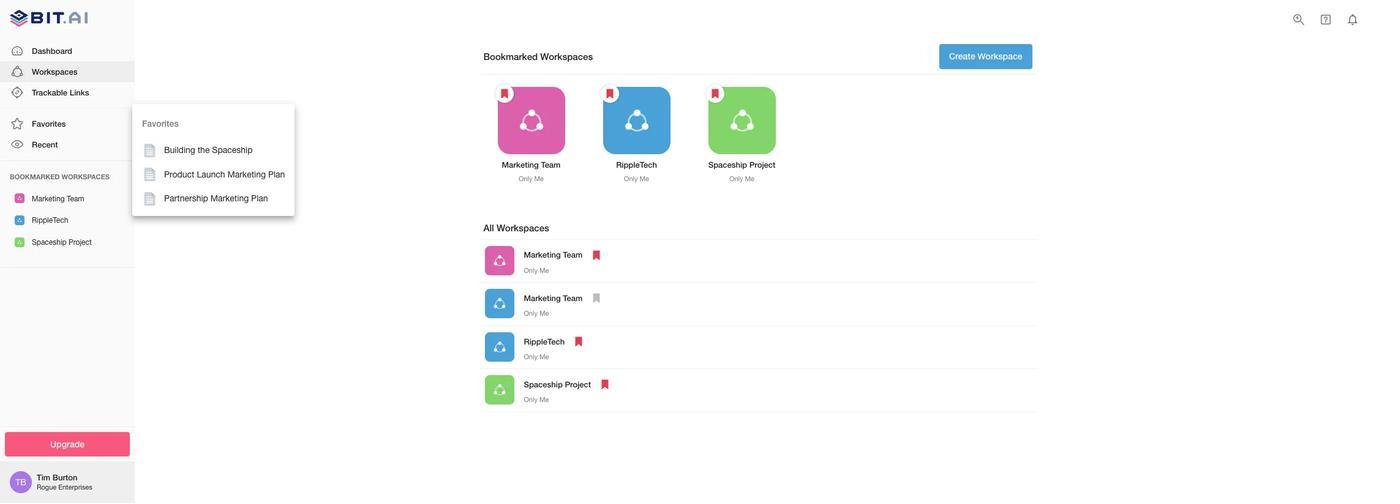 Task type: describe. For each thing, give the bounding box(es) containing it.
marketing team for bookmark icon
[[524, 293, 583, 303]]

project inside button
[[69, 238, 92, 247]]

1 vertical spatial plan
[[251, 194, 268, 203]]

workspaces for all workspaces
[[497, 222, 549, 233]]

only inside marketing team only me
[[519, 175, 533, 183]]

partnership marketing plan link
[[132, 187, 295, 211]]

marketing team button
[[0, 188, 135, 210]]

spaceship inside spaceship project only me
[[708, 160, 747, 169]]

rippletech only me
[[616, 160, 657, 183]]

bookmark image
[[589, 291, 604, 306]]

marketing inside marketing team only me
[[502, 160, 539, 169]]

all workspaces
[[484, 222, 549, 233]]

1 vertical spatial spaceship project
[[524, 380, 591, 390]]

burton
[[53, 473, 77, 483]]

1 horizontal spatial project
[[565, 380, 591, 390]]

remove bookmark image
[[708, 86, 722, 101]]

upgrade button
[[5, 432, 130, 457]]

workspaces inside button
[[32, 67, 77, 76]]

dashboard button
[[0, 40, 135, 61]]

me inside spaceship project only me
[[745, 175, 755, 183]]

spaceship inside 'menu item'
[[212, 145, 253, 155]]

create workspace
[[949, 51, 1023, 61]]

workspace
[[978, 51, 1023, 61]]

trackable links
[[32, 88, 89, 97]]

marketing team for remove bookmark image for marketing team
[[524, 250, 583, 260]]

marketing team only me
[[502, 160, 561, 183]]

only inside the rippletech only me
[[624, 175, 638, 183]]

2 horizontal spatial rippletech
[[616, 160, 657, 169]]

me inside the rippletech only me
[[640, 175, 649, 183]]

only me for remove bookmark image associated with spaceship project
[[524, 396, 549, 404]]

favorites menu
[[132, 104, 295, 216]]

only me for bookmark icon
[[524, 310, 549, 317]]

tb
[[15, 478, 26, 488]]

workspaces
[[62, 172, 110, 180]]

the
[[198, 145, 210, 155]]

bookmarked workspaces
[[10, 172, 110, 180]]

building the spaceship link
[[132, 138, 295, 163]]

building the spaceship menu item
[[132, 138, 295, 163]]

me inside marketing team only me
[[534, 175, 544, 183]]

only me for remove bookmark image associated with rippletech
[[524, 353, 549, 361]]

bookmarked
[[484, 51, 538, 62]]

recent button
[[0, 134, 135, 155]]



Task type: vqa. For each thing, say whether or not it's contained in the screenshot.
"Marketing Team" associated with Bookmark icon
yes



Task type: locate. For each thing, give the bounding box(es) containing it.
0 horizontal spatial favorites
[[32, 119, 66, 129]]

project
[[749, 160, 776, 169], [69, 238, 92, 247], [565, 380, 591, 390]]

remove bookmark image
[[497, 86, 512, 101], [602, 86, 617, 101], [589, 248, 604, 262], [572, 334, 586, 349], [598, 377, 613, 392]]

2 vertical spatial workspaces
[[497, 222, 549, 233]]

only me for remove bookmark image for marketing team
[[524, 267, 549, 274]]

project inside spaceship project only me
[[749, 160, 776, 169]]

upgrade
[[50, 439, 85, 449]]

favorites inside menu
[[142, 118, 179, 129]]

0 horizontal spatial spaceship project
[[32, 238, 92, 247]]

1 vertical spatial workspaces
[[32, 67, 77, 76]]

favorites
[[142, 118, 179, 129], [32, 119, 66, 129]]

marketing team down the bookmarked workspaces
[[32, 194, 84, 203]]

favorites inside button
[[32, 119, 66, 129]]

0 vertical spatial rippletech
[[616, 160, 657, 169]]

team
[[541, 160, 561, 169], [67, 194, 84, 203], [563, 250, 583, 260], [563, 293, 583, 303]]

0 horizontal spatial rippletech
[[32, 216, 68, 225]]

rippletech
[[616, 160, 657, 169], [32, 216, 68, 225], [524, 337, 565, 346]]

spaceship project only me
[[708, 160, 776, 183]]

building the spaceship
[[164, 145, 253, 155]]

4 only me from the top
[[524, 396, 549, 404]]

1 vertical spatial rippletech
[[32, 216, 68, 225]]

marketing
[[502, 160, 539, 169], [228, 169, 266, 179], [211, 194, 249, 203], [32, 194, 65, 203], [524, 250, 561, 260], [524, 293, 561, 303]]

favorites up the building
[[142, 118, 179, 129]]

partnership
[[164, 194, 208, 203]]

marketing team
[[32, 194, 84, 203], [524, 250, 583, 260], [524, 293, 583, 303]]

marketing team left bookmark icon
[[524, 293, 583, 303]]

spaceship inside button
[[32, 238, 67, 247]]

2 vertical spatial project
[[565, 380, 591, 390]]

only inside spaceship project only me
[[729, 175, 743, 183]]

1 horizontal spatial favorites
[[142, 118, 179, 129]]

spaceship project inside button
[[32, 238, 92, 247]]

building
[[164, 145, 195, 155]]

tim burton rogue enterprises
[[37, 473, 92, 491]]

rippletech inside button
[[32, 216, 68, 225]]

product launch marketing plan
[[164, 169, 285, 179]]

spaceship
[[212, 145, 253, 155], [708, 160, 747, 169], [32, 238, 67, 247], [524, 380, 563, 390]]

trackable links button
[[0, 82, 135, 103]]

2 vertical spatial marketing team
[[524, 293, 583, 303]]

spaceship project
[[32, 238, 92, 247], [524, 380, 591, 390]]

only me
[[524, 267, 549, 274], [524, 310, 549, 317], [524, 353, 549, 361], [524, 396, 549, 404]]

0 vertical spatial plan
[[268, 169, 285, 179]]

product
[[164, 169, 194, 179]]

plan
[[268, 169, 285, 179], [251, 194, 268, 203]]

3 only me from the top
[[524, 353, 549, 361]]

0 vertical spatial spaceship project
[[32, 238, 92, 247]]

marketing team down all workspaces
[[524, 250, 583, 260]]

create
[[949, 51, 976, 61]]

marketing inside button
[[32, 194, 65, 203]]

all
[[484, 222, 494, 233]]

workspaces button
[[0, 61, 135, 82]]

0 vertical spatial project
[[749, 160, 776, 169]]

product launch marketing plan menu item
[[132, 163, 295, 187]]

workspaces
[[540, 51, 593, 62], [32, 67, 77, 76], [497, 222, 549, 233]]

launch
[[197, 169, 225, 179]]

remove bookmark image for spaceship project
[[598, 377, 613, 392]]

favorites button
[[0, 113, 135, 134]]

rippletech button
[[0, 210, 135, 231]]

trackable
[[32, 88, 67, 97]]

workspaces down dashboard
[[32, 67, 77, 76]]

favorites up recent
[[32, 119, 66, 129]]

remove bookmark image for rippletech
[[572, 334, 586, 349]]

0 vertical spatial marketing team
[[32, 194, 84, 203]]

workspaces for bookmarked workspaces
[[540, 51, 593, 62]]

team inside button
[[67, 194, 84, 203]]

remove bookmark image for marketing team
[[589, 248, 604, 262]]

only
[[519, 175, 533, 183], [624, 175, 638, 183], [729, 175, 743, 183], [524, 267, 538, 274], [524, 310, 538, 317], [524, 353, 538, 361], [524, 396, 538, 404]]

1 vertical spatial marketing team
[[524, 250, 583, 260]]

1 only me from the top
[[524, 267, 549, 274]]

rogue
[[37, 484, 56, 491]]

1 vertical spatial project
[[69, 238, 92, 247]]

enterprises
[[58, 484, 92, 491]]

partnership marketing plan menu item
[[132, 187, 295, 211]]

0 horizontal spatial project
[[69, 238, 92, 247]]

2 only me from the top
[[524, 310, 549, 317]]

product launch marketing plan link
[[132, 163, 295, 187]]

team inside marketing team only me
[[541, 160, 561, 169]]

workspaces right all
[[497, 222, 549, 233]]

0 vertical spatial workspaces
[[540, 51, 593, 62]]

recent
[[32, 140, 58, 150]]

tim
[[37, 473, 50, 483]]

2 horizontal spatial project
[[749, 160, 776, 169]]

2 vertical spatial rippletech
[[524, 337, 565, 346]]

marketing team inside button
[[32, 194, 84, 203]]

links
[[70, 88, 89, 97]]

me
[[534, 175, 544, 183], [640, 175, 649, 183], [745, 175, 755, 183], [540, 267, 549, 274], [540, 310, 549, 317], [540, 353, 549, 361], [540, 396, 549, 404]]

bookmarked workspaces
[[484, 51, 593, 62]]

partnership marketing plan
[[164, 194, 268, 203]]

1 horizontal spatial spaceship project
[[524, 380, 591, 390]]

dashboard
[[32, 46, 72, 55]]

bookmarked
[[10, 172, 60, 180]]

1 horizontal spatial rippletech
[[524, 337, 565, 346]]

spaceship project button
[[0, 231, 135, 253]]

workspaces right bookmarked
[[540, 51, 593, 62]]



